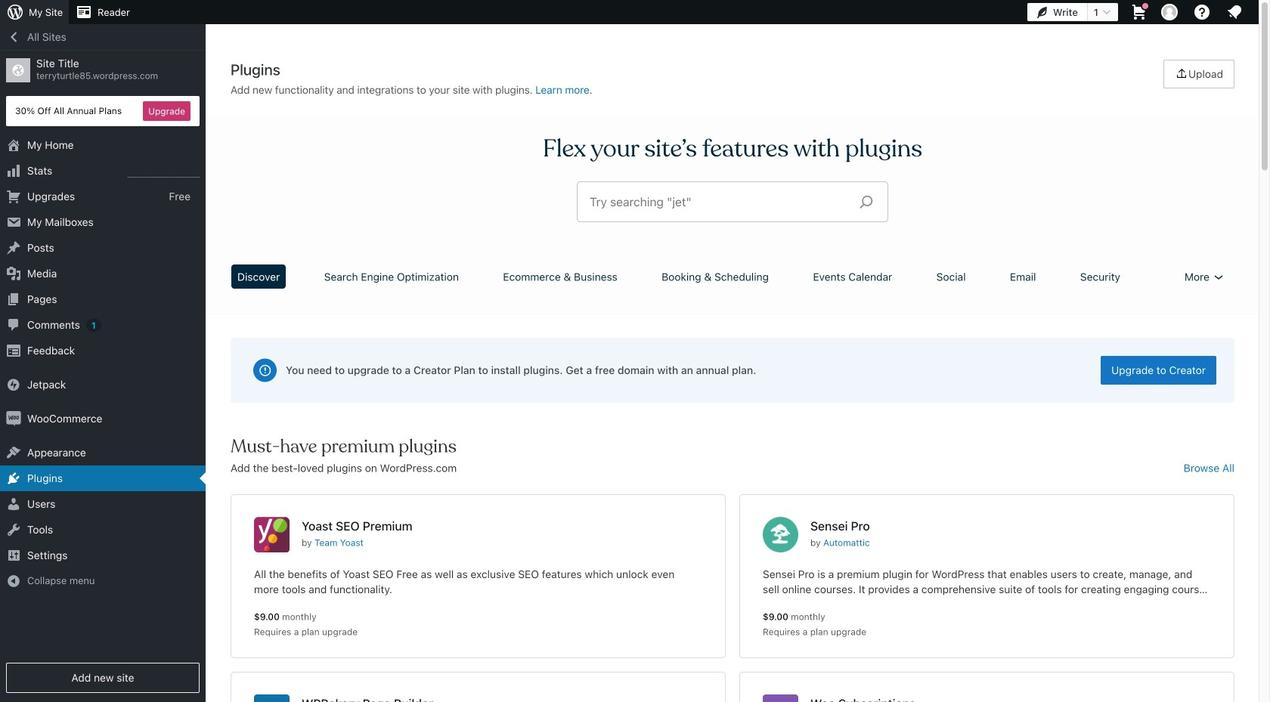 Task type: locate. For each thing, give the bounding box(es) containing it.
1 plugin icon image from the left
[[254, 517, 290, 553]]

2 img image from the top
[[6, 412, 21, 427]]

my profile image
[[1162, 4, 1179, 20]]

0 horizontal spatial plugin icon image
[[254, 517, 290, 553]]

1 vertical spatial img image
[[6, 412, 21, 427]]

manage your notifications image
[[1226, 3, 1245, 21]]

None search field
[[578, 182, 888, 222]]

1 horizontal spatial plugin icon image
[[763, 517, 799, 553]]

main content
[[225, 60, 1241, 703]]

Search search field
[[590, 182, 848, 222]]

0 vertical spatial img image
[[6, 378, 21, 393]]

plugin icon image
[[254, 517, 290, 553], [763, 517, 799, 553]]

highest hourly views 0 image
[[128, 168, 200, 178]]

help image
[[1194, 3, 1212, 21]]

1 img image from the top
[[6, 378, 21, 393]]

img image
[[6, 378, 21, 393], [6, 412, 21, 427]]



Task type: describe. For each thing, give the bounding box(es) containing it.
2 plugin icon image from the left
[[763, 517, 799, 553]]

open search image
[[848, 191, 886, 213]]

my shopping cart image
[[1131, 3, 1149, 21]]



